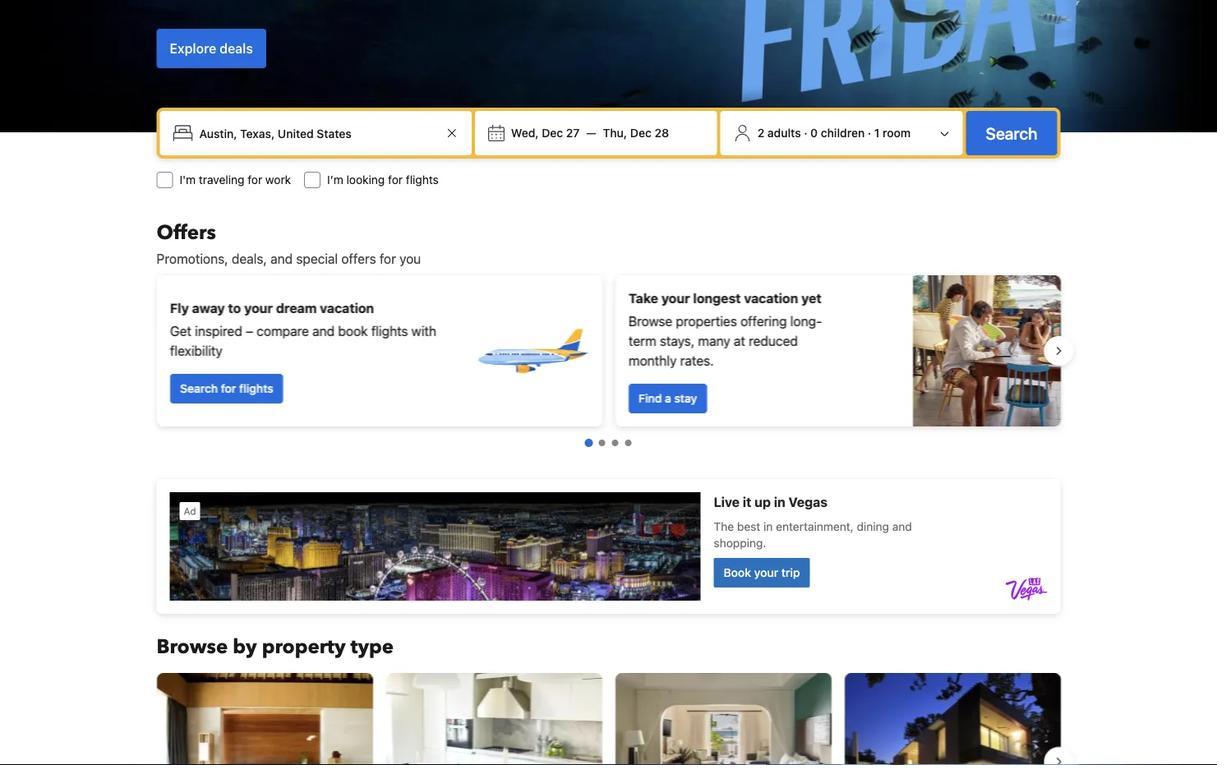 Task type: describe. For each thing, give the bounding box(es) containing it.
get
[[170, 323, 191, 339]]

search button
[[966, 111, 1057, 155]]

dream
[[276, 300, 316, 316]]

stays,
[[659, 333, 694, 349]]

type
[[350, 633, 394, 660]]

2
[[757, 126, 764, 140]]

–
[[245, 323, 253, 339]]

i'm traveling for work
[[180, 173, 291, 187]]

away
[[192, 300, 225, 316]]

take your longest vacation yet browse properties offering long- term stays, many at reduced monthly rates.
[[628, 290, 822, 369]]

28
[[655, 126, 669, 140]]

1 · from the left
[[804, 126, 807, 140]]

advertisement region
[[157, 479, 1061, 614]]

rates.
[[680, 353, 713, 369]]

room
[[883, 126, 911, 140]]

0 vertical spatial flights
[[406, 173, 439, 187]]

offers promotions, deals, and special offers for you
[[157, 219, 421, 267]]

you
[[399, 251, 421, 267]]

i'm
[[180, 173, 196, 187]]

long-
[[790, 314, 822, 329]]

traveling
[[199, 173, 244, 187]]

flexibility
[[170, 343, 222, 359]]

take your longest vacation yet image
[[913, 275, 1061, 427]]

longest
[[693, 290, 740, 306]]

for left the work
[[248, 173, 262, 187]]

2 region from the top
[[143, 666, 1074, 765]]

2 · from the left
[[868, 126, 871, 140]]

find a stay
[[638, 392, 697, 405]]

offers
[[157, 219, 216, 246]]

explore
[[170, 41, 216, 56]]

wed, dec 27 — thu, dec 28
[[511, 126, 669, 140]]

promotions,
[[157, 251, 228, 267]]

children
[[821, 126, 865, 140]]

fly away to your dream vacation get inspired – compare and book flights with flexibility
[[170, 300, 436, 359]]

search for flights
[[180, 382, 273, 395]]

stay
[[674, 392, 697, 405]]

thu,
[[603, 126, 627, 140]]

book
[[338, 323, 367, 339]]

adults
[[767, 126, 801, 140]]

vacation inside take your longest vacation yet browse properties offering long- term stays, many at reduced monthly rates.
[[744, 290, 798, 306]]

wed,
[[511, 126, 539, 140]]

for inside offers promotions, deals, and special offers for you
[[380, 251, 396, 267]]

browse inside take your longest vacation yet browse properties offering long- term stays, many at reduced monthly rates.
[[628, 314, 672, 329]]

and inside offers promotions, deals, and special offers for you
[[270, 251, 293, 267]]

i'm looking for flights
[[327, 173, 439, 187]]

properties
[[675, 314, 737, 329]]

and inside fly away to your dream vacation get inspired – compare and book flights with flexibility
[[312, 323, 334, 339]]

find
[[638, 392, 661, 405]]

browse by property type
[[157, 633, 394, 660]]

for down flexibility
[[220, 382, 236, 395]]



Task type: vqa. For each thing, say whether or not it's contained in the screenshot.
vacation inside Fly away to your dream vacation Get inspired – compare and book flights with flexibility
yes



Task type: locate. For each thing, give the bounding box(es) containing it.
2 dec from the left
[[630, 126, 652, 140]]

monthly
[[628, 353, 676, 369]]

flights
[[406, 173, 439, 187], [371, 323, 408, 339], [239, 382, 273, 395]]

flights inside fly away to your dream vacation get inspired – compare and book flights with flexibility
[[371, 323, 408, 339]]

fly
[[170, 300, 189, 316]]

0 horizontal spatial vacation
[[319, 300, 374, 316]]

search for flights link
[[170, 374, 283, 403]]

0 vertical spatial search
[[986, 123, 1037, 143]]

1
[[874, 126, 880, 140]]

0 vertical spatial browse
[[628, 314, 672, 329]]

and left the book
[[312, 323, 334, 339]]

1 vertical spatial region
[[143, 666, 1074, 765]]

0
[[810, 126, 818, 140]]

vacation inside fly away to your dream vacation get inspired – compare and book flights with flexibility
[[319, 300, 374, 316]]

·
[[804, 126, 807, 140], [868, 126, 871, 140]]

1 dec from the left
[[542, 126, 563, 140]]

search
[[986, 123, 1037, 143], [180, 382, 217, 395]]

1 region from the top
[[143, 269, 1074, 433]]

compare
[[256, 323, 309, 339]]

dec left 28 in the right of the page
[[630, 126, 652, 140]]

work
[[265, 173, 291, 187]]

dec
[[542, 126, 563, 140], [630, 126, 652, 140]]

flights down –
[[239, 382, 273, 395]]

for
[[248, 173, 262, 187], [388, 173, 403, 187], [380, 251, 396, 267], [220, 382, 236, 395]]

Where are you going? field
[[193, 118, 442, 148]]

0 horizontal spatial your
[[244, 300, 272, 316]]

for left you at the top left of the page
[[380, 251, 396, 267]]

your inside take your longest vacation yet browse properties offering long- term stays, many at reduced monthly rates.
[[661, 290, 690, 306]]

· left the "0"
[[804, 126, 807, 140]]

0 horizontal spatial browse
[[157, 633, 228, 660]]

region
[[143, 269, 1074, 433], [143, 666, 1074, 765]]

1 vertical spatial flights
[[371, 323, 408, 339]]

dec left '27'
[[542, 126, 563, 140]]

0 horizontal spatial search
[[180, 382, 217, 395]]

by
[[233, 633, 257, 660]]

0 horizontal spatial dec
[[542, 126, 563, 140]]

fly away to your dream vacation image
[[474, 293, 589, 408]]

offering
[[740, 314, 786, 329]]

2 adults · 0 children · 1 room
[[757, 126, 911, 140]]

vacation up the book
[[319, 300, 374, 316]]

property
[[262, 633, 346, 660]]

0 vertical spatial region
[[143, 269, 1074, 433]]

to
[[228, 300, 241, 316]]

thu, dec 28 button
[[596, 118, 676, 148]]

deals,
[[232, 251, 267, 267]]

1 horizontal spatial vacation
[[744, 290, 798, 306]]

2 vertical spatial flights
[[239, 382, 273, 395]]

looking
[[346, 173, 385, 187]]

for right 'looking'
[[388, 173, 403, 187]]

1 vertical spatial browse
[[157, 633, 228, 660]]

1 horizontal spatial and
[[312, 323, 334, 339]]

a
[[664, 392, 671, 405]]

1 horizontal spatial dec
[[630, 126, 652, 140]]

0 horizontal spatial and
[[270, 251, 293, 267]]

inspired
[[194, 323, 242, 339]]

main content containing offers
[[143, 219, 1074, 765]]

search for search for flights
[[180, 382, 217, 395]]

—
[[586, 126, 596, 140]]

1 vertical spatial search
[[180, 382, 217, 395]]

explore deals link
[[157, 29, 266, 68]]

yet
[[801, 290, 821, 306]]

special
[[296, 251, 338, 267]]

1 vertical spatial and
[[312, 323, 334, 339]]

region containing take your longest vacation yet
[[143, 269, 1074, 433]]

browse
[[628, 314, 672, 329], [157, 633, 228, 660]]

1 horizontal spatial search
[[986, 123, 1037, 143]]

and
[[270, 251, 293, 267], [312, 323, 334, 339]]

1 horizontal spatial ·
[[868, 126, 871, 140]]

with
[[411, 323, 436, 339]]

take
[[628, 290, 658, 306]]

0 horizontal spatial ·
[[804, 126, 807, 140]]

vacation up offering
[[744, 290, 798, 306]]

2 adults · 0 children · 1 room button
[[727, 118, 956, 149]]

wed, dec 27 button
[[504, 118, 586, 148]]

reduced
[[748, 333, 798, 349]]

your
[[661, 290, 690, 306], [244, 300, 272, 316]]

many
[[698, 333, 730, 349]]

· left "1"
[[868, 126, 871, 140]]

find a stay link
[[628, 384, 707, 413]]

your right to
[[244, 300, 272, 316]]

browse left by
[[157, 633, 228, 660]]

vacation
[[744, 290, 798, 306], [319, 300, 374, 316]]

0 vertical spatial and
[[270, 251, 293, 267]]

flights left the with
[[371, 323, 408, 339]]

and right "deals,"
[[270, 251, 293, 267]]

progress bar
[[585, 439, 632, 447]]

1 horizontal spatial your
[[661, 290, 690, 306]]

offers
[[341, 251, 376, 267]]

i'm
[[327, 173, 343, 187]]

explore deals
[[170, 41, 253, 56]]

deals
[[220, 41, 253, 56]]

your right take
[[661, 290, 690, 306]]

browse up "term"
[[628, 314, 672, 329]]

term
[[628, 333, 656, 349]]

search for search
[[986, 123, 1037, 143]]

search inside main content
[[180, 382, 217, 395]]

your inside fly away to your dream vacation get inspired – compare and book flights with flexibility
[[244, 300, 272, 316]]

main content
[[143, 219, 1074, 765]]

flights right 'looking'
[[406, 173, 439, 187]]

at
[[733, 333, 745, 349]]

search inside button
[[986, 123, 1037, 143]]

1 horizontal spatial browse
[[628, 314, 672, 329]]

27
[[566, 126, 580, 140]]



